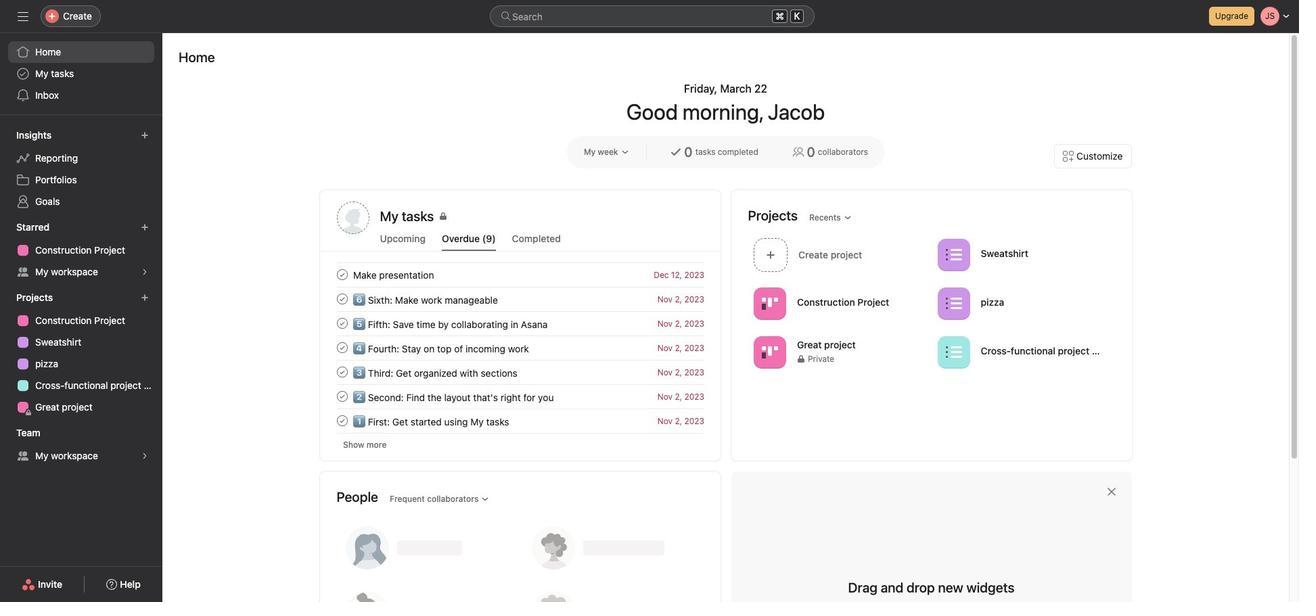 Task type: vqa. For each thing, say whether or not it's contained in the screenshot.
top Mark complete option
yes



Task type: describe. For each thing, give the bounding box(es) containing it.
2 list image from the top
[[945, 344, 962, 360]]

see details, my workspace image inside the teams element
[[141, 452, 149, 460]]

1 mark complete checkbox from the top
[[334, 267, 350, 283]]

1 list image from the top
[[945, 295, 962, 312]]

insights element
[[0, 123, 162, 215]]

Search tasks, projects, and more text field
[[490, 5, 815, 27]]

4 mark complete checkbox from the top
[[334, 413, 350, 429]]

mark complete image for second mark complete checkbox
[[334, 340, 350, 356]]

dismiss image
[[1106, 487, 1117, 497]]

1 mark complete image from the top
[[334, 267, 350, 283]]

2 board image from the top
[[762, 344, 778, 360]]



Task type: locate. For each thing, give the bounding box(es) containing it.
2 vertical spatial mark complete image
[[334, 413, 350, 429]]

3 mark complete image from the top
[[334, 364, 350, 380]]

mark complete image
[[334, 267, 350, 283], [334, 291, 350, 307], [334, 413, 350, 429]]

3 mark complete image from the top
[[334, 413, 350, 429]]

mark complete image for second mark complete option from the bottom
[[334, 315, 350, 332]]

3 mark complete checkbox from the top
[[334, 364, 350, 380]]

board image
[[762, 295, 778, 312], [762, 344, 778, 360]]

None field
[[490, 5, 815, 27]]

mark complete image for second mark complete checkbox from the bottom
[[334, 364, 350, 380]]

0 vertical spatial mark complete checkbox
[[334, 291, 350, 307]]

list image
[[945, 295, 962, 312], [945, 344, 962, 360]]

2 vertical spatial mark complete checkbox
[[334, 388, 350, 405]]

add profile photo image
[[337, 202, 369, 234]]

0 vertical spatial list image
[[945, 295, 962, 312]]

0 vertical spatial see details, my workspace image
[[141, 268, 149, 276]]

list image
[[945, 247, 962, 263]]

global element
[[0, 33, 162, 114]]

1 mark complete image from the top
[[334, 315, 350, 332]]

1 vertical spatial board image
[[762, 344, 778, 360]]

3 mark complete checkbox from the top
[[334, 388, 350, 405]]

mark complete image for 1st mark complete option from the bottom of the page
[[334, 388, 350, 405]]

2 mark complete image from the top
[[334, 291, 350, 307]]

0 vertical spatial mark complete image
[[334, 267, 350, 283]]

see details, my workspace image
[[141, 268, 149, 276], [141, 452, 149, 460]]

mark complete image
[[334, 315, 350, 332], [334, 340, 350, 356], [334, 364, 350, 380], [334, 388, 350, 405]]

hide sidebar image
[[18, 11, 28, 22]]

0 vertical spatial board image
[[762, 295, 778, 312]]

1 mark complete checkbox from the top
[[334, 291, 350, 307]]

2 mark complete checkbox from the top
[[334, 315, 350, 332]]

2 mark complete checkbox from the top
[[334, 340, 350, 356]]

Mark complete checkbox
[[334, 291, 350, 307], [334, 315, 350, 332], [334, 388, 350, 405]]

starred element
[[0, 215, 162, 286]]

1 board image from the top
[[762, 295, 778, 312]]

list item
[[748, 234, 932, 275], [320, 263, 720, 287], [320, 287, 720, 311], [320, 311, 720, 336], [320, 336, 720, 360], [320, 360, 720, 384], [320, 384, 720, 409], [320, 409, 720, 433]]

4 mark complete image from the top
[[334, 388, 350, 405]]

1 see details, my workspace image from the top
[[141, 268, 149, 276]]

2 mark complete image from the top
[[334, 340, 350, 356]]

1 vertical spatial mark complete checkbox
[[334, 315, 350, 332]]

new project or portfolio image
[[141, 294, 149, 302]]

Mark complete checkbox
[[334, 267, 350, 283], [334, 340, 350, 356], [334, 364, 350, 380], [334, 413, 350, 429]]

new insights image
[[141, 131, 149, 139]]

teams element
[[0, 421, 162, 470]]

add items to starred image
[[141, 223, 149, 231]]

1 vertical spatial list image
[[945, 344, 962, 360]]

2 see details, my workspace image from the top
[[141, 452, 149, 460]]

1 vertical spatial mark complete image
[[334, 291, 350, 307]]

1 vertical spatial see details, my workspace image
[[141, 452, 149, 460]]

projects element
[[0, 286, 162, 421]]



